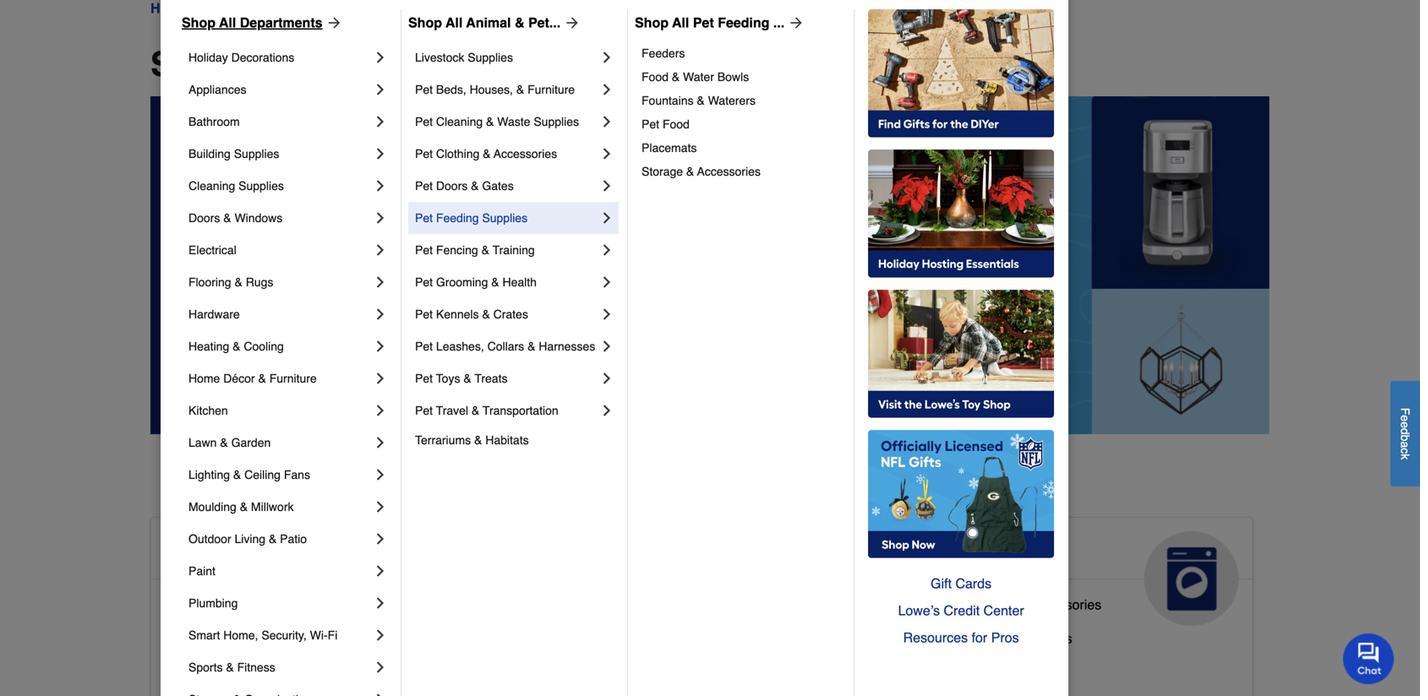 Task type: describe. For each thing, give the bounding box(es) containing it.
supplies right 'waste'
[[534, 115, 579, 128]]

f e e d b a c k button
[[1391, 381, 1420, 487]]

chevron right image for pet fencing & training
[[598, 242, 615, 259]]

terrariums & habitats
[[415, 434, 529, 447]]

chevron right image for livestock supplies
[[598, 49, 615, 66]]

chevron right image for pet cleaning & waste supplies
[[598, 113, 615, 130]]

cards
[[955, 576, 992, 592]]

pet cleaning & waste supplies link
[[415, 106, 598, 138]]

care
[[541, 565, 594, 593]]

shop all pet feeding ...
[[635, 15, 785, 30]]

lawn & garden
[[189, 436, 271, 450]]

shop all departments
[[150, 45, 502, 84]]

1 vertical spatial livestock supplies link
[[541, 620, 654, 654]]

waste
[[497, 115, 530, 128]]

chevron right image for moulding & millwork
[[372, 499, 389, 516]]

1 e from the top
[[1399, 415, 1412, 422]]

chat invite button image
[[1343, 633, 1395, 685]]

pros
[[991, 630, 1019, 646]]

chevron right image for bathroom
[[372, 113, 389, 130]]

arrow right image for shop all pet feeding ...
[[785, 14, 805, 31]]

0 vertical spatial feeding
[[718, 15, 770, 30]]

fountains & waterers link
[[642, 89, 842, 112]]

terrariums & habitats link
[[415, 427, 615, 454]]

pet for pet toys & treats link
[[415, 372, 433, 385]]

2 e from the top
[[1399, 422, 1412, 428]]

shop for shop all pet feeding ...
[[635, 15, 669, 30]]

chevron right image for outdoor living & patio
[[372, 531, 389, 548]]

pet kennels & crates link
[[415, 298, 598, 331]]

chevron right image for pet leashes, collars & harnesses
[[598, 338, 615, 355]]

lowe's credit center
[[898, 603, 1024, 619]]

home inside accessible entry & home link
[[281, 665, 317, 680]]

resources for pros
[[903, 630, 1019, 646]]

pet feeding supplies link
[[415, 202, 598, 234]]

chevron right image for appliances
[[372, 81, 389, 98]]

& inside animal & pet care
[[627, 538, 644, 565]]

livestock for the bottom livestock supplies link
[[541, 624, 598, 640]]

find gifts for the diyer. image
[[868, 9, 1054, 138]]

chevron right image for pet doors & gates
[[598, 178, 615, 194]]

1 vertical spatial furniture
[[269, 372, 317, 385]]

doors inside "link"
[[436, 179, 468, 193]]

& inside 'link'
[[483, 147, 491, 161]]

moulding
[[189, 500, 237, 514]]

b
[[1399, 435, 1412, 441]]

houses, for the bottommost pet beds, houses, & furniture "link"
[[604, 658, 654, 674]]

doors & windows
[[189, 211, 283, 225]]

0 vertical spatial pet beds, houses, & furniture link
[[415, 74, 598, 106]]

placemats link
[[642, 136, 842, 160]]

accessible home
[[165, 538, 361, 565]]

shop for shop all animal & pet...
[[408, 15, 442, 30]]

heating
[[189, 340, 229, 353]]

habitats
[[485, 434, 529, 447]]

pet kennels & crates
[[415, 308, 528, 321]]

pet leashes, collars & harnesses
[[415, 340, 595, 353]]

0 horizontal spatial doors
[[189, 211, 220, 225]]

kitchen link
[[189, 395, 372, 427]]

pet for pet cleaning & waste supplies link
[[415, 115, 433, 128]]

houses, for top pet beds, houses, & furniture "link"
[[470, 83, 513, 96]]

a
[[1399, 441, 1412, 448]]

chevron right image for pet toys & treats
[[598, 370, 615, 387]]

holiday
[[189, 51, 228, 64]]

pet for pet feeding supplies link
[[415, 211, 433, 225]]

supplies down pet doors & gates "link"
[[482, 211, 528, 225]]

building supplies link
[[189, 138, 372, 170]]

fountains & waterers
[[642, 94, 756, 107]]

beverage
[[918, 631, 976, 647]]

flooring & rugs link
[[189, 266, 372, 298]]

lawn
[[189, 436, 217, 450]]

accessible bedroom
[[165, 631, 288, 647]]

kennels
[[436, 308, 479, 321]]

chevron right image for flooring & rugs
[[372, 274, 389, 291]]

chevron right image for pet clothing & accessories
[[598, 145, 615, 162]]

resources for pros link
[[868, 625, 1054, 652]]

...
[[773, 15, 785, 30]]

accessories for pet clothing & accessories
[[494, 147, 557, 161]]

supplies up cleaning supplies
[[234, 147, 279, 161]]

pet for pet clothing & accessories 'link'
[[415, 147, 433, 161]]

leashes,
[[436, 340, 484, 353]]

1 vertical spatial bathroom
[[233, 597, 292, 613]]

storage & accessories
[[642, 165, 761, 178]]

departments for shop all departments
[[240, 15, 323, 30]]

chevron right image for home décor & furniture
[[372, 370, 389, 387]]

0 vertical spatial livestock supplies
[[415, 51, 513, 64]]

food & water bowls link
[[642, 65, 842, 89]]

0 vertical spatial livestock supplies link
[[415, 41, 598, 74]]

0 horizontal spatial beds,
[[436, 83, 466, 96]]

beverage & wine chillers link
[[918, 627, 1072, 661]]

1 vertical spatial food
[[663, 117, 690, 131]]

decorations
[[231, 51, 294, 64]]

fans
[[284, 468, 310, 482]]

animal & pet care image
[[768, 532, 862, 626]]

supplies down animal & pet care
[[602, 624, 654, 640]]

holiday decorations
[[189, 51, 294, 64]]

holiday hosting essentials. image
[[868, 150, 1054, 278]]

chevron right image for electrical
[[372, 242, 389, 259]]

placemats
[[642, 141, 697, 155]]

chevron right image for heating & cooling
[[372, 338, 389, 355]]

chevron right image for pet beds, houses, & furniture
[[598, 81, 615, 98]]

pet for pet kennels & crates link
[[415, 308, 433, 321]]

terrariums
[[415, 434, 471, 447]]

& inside "link"
[[697, 94, 705, 107]]

pet doors & gates
[[415, 179, 514, 193]]

accessible entry & home link
[[165, 661, 317, 695]]

health
[[503, 276, 537, 289]]

1 vertical spatial cleaning
[[189, 179, 235, 193]]

chevron right image for holiday decorations
[[372, 49, 389, 66]]

chevron right image for pet feeding supplies
[[598, 210, 615, 227]]

home décor & furniture link
[[189, 363, 372, 395]]

accessible for accessible entry & home
[[165, 665, 229, 680]]

chillers
[[1027, 631, 1072, 647]]

plumbing
[[189, 597, 238, 610]]

pet beds, houses, & furniture for the bottommost pet beds, houses, & furniture "link"
[[541, 658, 724, 674]]

bedroom
[[233, 631, 288, 647]]

pet toys & treats link
[[415, 363, 598, 395]]

pet fencing & training
[[415, 243, 535, 257]]

accessible for accessible bathroom
[[165, 597, 229, 613]]

chevron right image for plumbing
[[372, 595, 389, 612]]

pet grooming & health link
[[415, 266, 598, 298]]

pet travel & transportation
[[415, 404, 558, 418]]

accessible home image
[[391, 532, 486, 626]]

security,
[[261, 629, 307, 642]]

arrow right image for shop all animal & pet...
[[561, 14, 581, 31]]

hardware
[[189, 308, 240, 321]]

departments for shop all departments
[[296, 45, 502, 84]]

chevron right image for doors & windows
[[372, 210, 389, 227]]

home,
[[223, 629, 258, 642]]

clothing
[[436, 147, 480, 161]]

0 vertical spatial food
[[642, 70, 669, 84]]

pet cleaning & waste supplies
[[415, 115, 579, 128]]

windows
[[235, 211, 283, 225]]

arrow right image for shop all departments
[[323, 14, 343, 31]]

1 vertical spatial pet beds, houses, & furniture link
[[541, 654, 724, 688]]

shop all animal & pet...
[[408, 15, 561, 30]]

pet grooming & health
[[415, 276, 537, 289]]

transportation
[[483, 404, 558, 418]]



Task type: locate. For each thing, give the bounding box(es) containing it.
0 horizontal spatial livestock supplies
[[415, 51, 513, 64]]

departments
[[240, 15, 323, 30], [296, 45, 502, 84]]

1 vertical spatial departments
[[296, 45, 502, 84]]

1 horizontal spatial beds,
[[566, 658, 600, 674]]

rugs
[[246, 276, 273, 289]]

lowe's credit center link
[[868, 598, 1054, 625]]

doors & windows link
[[189, 202, 372, 234]]

1 horizontal spatial appliances
[[918, 538, 1044, 565]]

visit the lowe's toy shop. image
[[868, 290, 1054, 418]]

1 accessible from the top
[[165, 538, 289, 565]]

harnesses
[[539, 340, 595, 353]]

0 horizontal spatial appliances link
[[189, 74, 372, 106]]

1 vertical spatial appliances link
[[905, 518, 1253, 626]]

0 vertical spatial departments
[[240, 15, 323, 30]]

doors down clothing
[[436, 179, 468, 193]]

bathroom up smart home, security, wi-fi
[[233, 597, 292, 613]]

0 vertical spatial pet beds, houses, & furniture
[[415, 83, 575, 96]]

appliances image
[[1144, 532, 1239, 626]]

chevron right image
[[598, 49, 615, 66], [372, 81, 389, 98], [598, 145, 615, 162], [372, 178, 389, 194], [598, 178, 615, 194], [372, 210, 389, 227], [598, 210, 615, 227], [372, 274, 389, 291], [372, 306, 389, 323], [598, 306, 615, 323], [598, 370, 615, 387], [598, 402, 615, 419], [372, 434, 389, 451], [372, 627, 389, 644]]

home inside accessible home link
[[295, 538, 361, 565]]

pet inside 'link'
[[415, 147, 433, 161]]

pet inside animal & pet care
[[651, 538, 687, 565]]

pet clothing & accessories
[[415, 147, 557, 161]]

animal inside animal & pet care
[[541, 538, 620, 565]]

shop all departments link
[[182, 13, 343, 33]]

gift cards
[[931, 576, 992, 592]]

1 vertical spatial appliances
[[918, 538, 1044, 565]]

appliances up cards
[[918, 538, 1044, 565]]

flooring & rugs
[[189, 276, 273, 289]]

1 horizontal spatial cleaning
[[436, 115, 483, 128]]

livestock supplies down 'care'
[[541, 624, 654, 640]]

outdoor living & patio
[[189, 533, 307, 546]]

2 horizontal spatial accessories
[[1029, 597, 1102, 613]]

water
[[683, 70, 714, 84]]

pet for "pet food" link at the top of page
[[642, 117, 659, 131]]

shop inside "link"
[[182, 15, 216, 30]]

0 vertical spatial beds,
[[436, 83, 466, 96]]

fitness
[[237, 661, 275, 675]]

e up the d
[[1399, 415, 1412, 422]]

beds,
[[436, 83, 466, 96], [566, 658, 600, 674]]

cleaning down building
[[189, 179, 235, 193]]

plumbing link
[[189, 587, 372, 620]]

appliances link up the chillers
[[905, 518, 1253, 626]]

1 horizontal spatial doors
[[436, 179, 468, 193]]

all for animal
[[446, 15, 463, 30]]

entry
[[233, 665, 265, 680]]

accessible
[[165, 538, 289, 565], [165, 597, 229, 613], [165, 631, 229, 647], [165, 665, 229, 680]]

1 vertical spatial accessories
[[697, 165, 761, 178]]

moulding & millwork link
[[189, 491, 372, 523]]

0 horizontal spatial feeding
[[436, 211, 479, 225]]

pet doors & gates link
[[415, 170, 598, 202]]

accessories up the chillers
[[1029, 597, 1102, 613]]

2 vertical spatial accessories
[[1029, 597, 1102, 613]]

pet for the pet leashes, collars & harnesses link
[[415, 340, 433, 353]]

food down feeders
[[642, 70, 669, 84]]

pet clothing & accessories link
[[415, 138, 598, 170]]

heating & cooling link
[[189, 331, 372, 363]]

0 vertical spatial accessories
[[494, 147, 557, 161]]

feeding up feeders link
[[718, 15, 770, 30]]

1 horizontal spatial shop
[[408, 15, 442, 30]]

0 vertical spatial doors
[[436, 179, 468, 193]]

1 vertical spatial animal
[[541, 538, 620, 565]]

food up 'placemats'
[[663, 117, 690, 131]]

living
[[235, 533, 265, 546]]

1 horizontal spatial livestock supplies
[[541, 624, 654, 640]]

livestock down 'care'
[[541, 624, 598, 640]]

1 horizontal spatial furniture
[[528, 83, 575, 96]]

chevron right image for pet travel & transportation
[[598, 402, 615, 419]]

gift
[[931, 576, 952, 592]]

pet beds, houses, & furniture link
[[415, 74, 598, 106], [541, 654, 724, 688]]

garden
[[231, 436, 271, 450]]

paint
[[189, 565, 215, 578]]

pet for the bottommost pet beds, houses, & furniture "link"
[[541, 658, 562, 674]]

1 horizontal spatial feeding
[[718, 15, 770, 30]]

1 horizontal spatial appliances link
[[905, 518, 1253, 626]]

arrow right image
[[323, 14, 343, 31], [561, 14, 581, 31], [785, 14, 805, 31]]

accessories down placemats link on the top of the page
[[697, 165, 761, 178]]

accessible bedroom link
[[165, 627, 288, 661]]

2 horizontal spatial furniture
[[670, 658, 724, 674]]

pet beds, houses, & furniture for top pet beds, houses, & furniture "link"
[[415, 83, 575, 96]]

pet beds, houses, & furniture inside pet beds, houses, & furniture "link"
[[415, 83, 575, 96]]

shop for shop all departments
[[182, 15, 216, 30]]

0 vertical spatial cleaning
[[436, 115, 483, 128]]

livestock
[[415, 51, 464, 64], [541, 624, 598, 640]]

animal & pet care
[[541, 538, 687, 593]]

1 vertical spatial pet beds, houses, & furniture
[[541, 658, 724, 674]]

2 shop from the left
[[408, 15, 442, 30]]

accessible bathroom link
[[165, 593, 292, 627]]

chevron right image
[[372, 49, 389, 66], [598, 81, 615, 98], [372, 113, 389, 130], [598, 113, 615, 130], [372, 145, 389, 162], [372, 242, 389, 259], [598, 242, 615, 259], [598, 274, 615, 291], [372, 338, 389, 355], [598, 338, 615, 355], [372, 370, 389, 387], [372, 402, 389, 419], [372, 467, 389, 484], [372, 499, 389, 516], [372, 531, 389, 548], [372, 563, 389, 580], [372, 595, 389, 612], [372, 659, 389, 676], [372, 691, 389, 697]]

chevron right image for pet kennels & crates
[[598, 306, 615, 323]]

1 shop from the left
[[182, 15, 216, 30]]

electrical
[[189, 243, 237, 257]]

f e e d b a c k
[[1399, 408, 1412, 460]]

0 horizontal spatial animal
[[466, 15, 511, 30]]

supplies
[[468, 51, 513, 64], [534, 115, 579, 128], [234, 147, 279, 161], [239, 179, 284, 193], [482, 211, 528, 225], [602, 624, 654, 640]]

1 vertical spatial livestock supplies
[[541, 624, 654, 640]]

appliances link down decorations
[[189, 74, 372, 106]]

1 horizontal spatial accessories
[[697, 165, 761, 178]]

shop all animal & pet... link
[[408, 13, 581, 33]]

2 horizontal spatial shop
[[635, 15, 669, 30]]

2 arrow right image from the left
[[561, 14, 581, 31]]

chevron right image for lawn & garden
[[372, 434, 389, 451]]

food & water bowls
[[642, 70, 749, 84]]

2 horizontal spatial arrow right image
[[785, 14, 805, 31]]

home link
[[150, 0, 188, 19]]

accessible home link
[[151, 518, 499, 626]]

2 vertical spatial furniture
[[670, 658, 724, 674]]

1 vertical spatial feeding
[[436, 211, 479, 225]]

0 horizontal spatial arrow right image
[[323, 14, 343, 31]]

fi
[[328, 629, 338, 642]]

accessible for accessible bedroom
[[165, 631, 229, 647]]

building supplies
[[189, 147, 279, 161]]

0 horizontal spatial cleaning
[[189, 179, 235, 193]]

training
[[493, 243, 535, 257]]

pet travel & transportation link
[[415, 395, 598, 427]]

0 horizontal spatial appliances
[[189, 83, 246, 96]]

1 vertical spatial beds,
[[566, 658, 600, 674]]

0 vertical spatial furniture
[[528, 83, 575, 96]]

livestock supplies link down 'care'
[[541, 620, 654, 654]]

2 accessible from the top
[[165, 597, 229, 613]]

pet for pet doors & gates "link"
[[415, 179, 433, 193]]

enjoy savings year-round. no matter what you're shopping for, find what you need at a great price. image
[[150, 96, 1270, 434]]

shop all departments
[[182, 15, 323, 30]]

accessories inside 'link'
[[494, 147, 557, 161]]

millwork
[[251, 500, 294, 514]]

1 horizontal spatial animal
[[541, 538, 620, 565]]

flooring
[[189, 276, 231, 289]]

storage & accessories link
[[642, 160, 842, 183]]

pet toys & treats
[[415, 372, 508, 385]]

appliances down holiday
[[189, 83, 246, 96]]

&
[[515, 15, 525, 30], [672, 70, 680, 84], [516, 83, 524, 96], [697, 94, 705, 107], [486, 115, 494, 128], [483, 147, 491, 161], [686, 165, 694, 178], [471, 179, 479, 193], [223, 211, 231, 225], [481, 243, 489, 257], [235, 276, 242, 289], [491, 276, 499, 289], [482, 308, 490, 321], [233, 340, 240, 353], [528, 340, 535, 353], [258, 372, 266, 385], [464, 372, 471, 385], [472, 404, 480, 418], [474, 434, 482, 447], [220, 436, 228, 450], [233, 468, 241, 482], [240, 500, 248, 514], [269, 533, 277, 546], [627, 538, 644, 565], [1017, 597, 1026, 613], [980, 631, 989, 647], [657, 658, 666, 674], [226, 661, 234, 675], [269, 665, 278, 680]]

3 accessible from the top
[[165, 631, 229, 647]]

1 vertical spatial doors
[[189, 211, 220, 225]]

travel
[[436, 404, 468, 418]]

supplies down shop all animal & pet... link
[[468, 51, 513, 64]]

1 arrow right image from the left
[[323, 14, 343, 31]]

all for departments
[[219, 15, 236, 30]]

chevron right image for sports & fitness
[[372, 659, 389, 676]]

fountains
[[642, 94, 694, 107]]

doors up electrical
[[189, 211, 220, 225]]

chevron right image for smart home, security, wi-fi
[[372, 627, 389, 644]]

0 horizontal spatial livestock
[[415, 51, 464, 64]]

décor
[[223, 372, 255, 385]]

1 vertical spatial houses,
[[604, 658, 654, 674]]

0 vertical spatial appliances
[[189, 83, 246, 96]]

all inside "link"
[[219, 15, 236, 30]]

chevron right image for kitchen
[[372, 402, 389, 419]]

shop
[[182, 15, 216, 30], [408, 15, 442, 30], [635, 15, 669, 30]]

1 vertical spatial livestock
[[541, 624, 598, 640]]

0 horizontal spatial accessories
[[494, 147, 557, 161]]

arrow right image inside shop all pet feeding ... link
[[785, 14, 805, 31]]

chevron right image for building supplies
[[372, 145, 389, 162]]

outdoor
[[189, 533, 231, 546]]

0 vertical spatial houses,
[[470, 83, 513, 96]]

bathroom up building
[[189, 115, 240, 128]]

appliance
[[918, 597, 978, 613]]

accessories down 'waste'
[[494, 147, 557, 161]]

pet...
[[528, 15, 561, 30]]

cooling
[[244, 340, 284, 353]]

accessible entry & home
[[165, 665, 317, 680]]

1 horizontal spatial livestock
[[541, 624, 598, 640]]

chevron right image for hardware
[[372, 306, 389, 323]]

all
[[219, 15, 236, 30], [446, 15, 463, 30], [672, 15, 689, 30], [244, 45, 286, 84]]

animal & pet care link
[[528, 518, 876, 626]]

pet for pet fencing & training link
[[415, 243, 433, 257]]

all for pet
[[672, 15, 689, 30]]

0 horizontal spatial houses,
[[470, 83, 513, 96]]

patio
[[280, 533, 307, 546]]

accessible for accessible home
[[165, 538, 289, 565]]

cleaning up clothing
[[436, 115, 483, 128]]

officially licensed n f l gifts. shop now. image
[[868, 430, 1054, 559]]

home inside home décor & furniture link
[[189, 372, 220, 385]]

appliance parts & accessories
[[918, 597, 1102, 613]]

smart home, security, wi-fi link
[[189, 620, 372, 652]]

0 vertical spatial appliances link
[[189, 74, 372, 106]]

lowe's
[[898, 603, 940, 619]]

toys
[[436, 372, 460, 385]]

sports & fitness link
[[189, 652, 372, 684]]

chevron right image for paint
[[372, 563, 389, 580]]

ceiling
[[244, 468, 281, 482]]

pet
[[693, 15, 714, 30], [415, 83, 433, 96], [415, 115, 433, 128], [642, 117, 659, 131], [415, 147, 433, 161], [415, 179, 433, 193], [415, 211, 433, 225], [415, 243, 433, 257], [415, 276, 433, 289], [415, 308, 433, 321], [415, 340, 433, 353], [415, 372, 433, 385], [415, 404, 433, 418], [651, 538, 687, 565], [541, 658, 562, 674]]

accessories for appliance parts & accessories
[[1029, 597, 1102, 613]]

resources
[[903, 630, 968, 646]]

feeding up the fencing
[[436, 211, 479, 225]]

livestock down the shop all animal & pet...
[[415, 51, 464, 64]]

0 horizontal spatial furniture
[[269, 372, 317, 385]]

doors
[[436, 179, 468, 193], [189, 211, 220, 225]]

supplies up windows
[[239, 179, 284, 193]]

livestock supplies link down shop all animal & pet... link
[[415, 41, 598, 74]]

0 vertical spatial bathroom
[[189, 115, 240, 128]]

1 horizontal spatial houses,
[[604, 658, 654, 674]]

arrow right image inside shop all departments "link"
[[323, 14, 343, 31]]

pet feeding supplies
[[415, 211, 528, 225]]

d
[[1399, 428, 1412, 435]]

1 horizontal spatial arrow right image
[[561, 14, 581, 31]]

pet fencing & training link
[[415, 234, 598, 266]]

livestock for top livestock supplies link
[[415, 51, 464, 64]]

treats
[[475, 372, 508, 385]]

0 horizontal spatial shop
[[182, 15, 216, 30]]

arrow right image inside shop all animal & pet... link
[[561, 14, 581, 31]]

pet for pet travel & transportation link
[[415, 404, 433, 418]]

0 vertical spatial livestock
[[415, 51, 464, 64]]

feeders
[[642, 46, 685, 60]]

4 accessible from the top
[[165, 665, 229, 680]]

building
[[189, 147, 231, 161]]

gates
[[482, 179, 514, 193]]

furniture
[[528, 83, 575, 96], [269, 372, 317, 385], [670, 658, 724, 674]]

chevron right image for cleaning supplies
[[372, 178, 389, 194]]

smart home, security, wi-fi
[[189, 629, 338, 642]]

shop all pet feeding ... link
[[635, 13, 805, 33]]

hardware link
[[189, 298, 372, 331]]

3 arrow right image from the left
[[785, 14, 805, 31]]

f
[[1399, 408, 1412, 415]]

chevron right image for lighting & ceiling fans
[[372, 467, 389, 484]]

departments inside "link"
[[240, 15, 323, 30]]

chevron right image for pet grooming & health
[[598, 274, 615, 291]]

parts
[[981, 597, 1013, 613]]

pet for pet grooming & health link
[[415, 276, 433, 289]]

pet for top pet beds, houses, & furniture "link"
[[415, 83, 433, 96]]

3 shop from the left
[[635, 15, 669, 30]]

e up b on the bottom right of the page
[[1399, 422, 1412, 428]]

livestock supplies down the shop all animal & pet...
[[415, 51, 513, 64]]

0 vertical spatial animal
[[466, 15, 511, 30]]

bowls
[[717, 70, 749, 84]]



Task type: vqa. For each thing, say whether or not it's contained in the screenshot.
Transportation
yes



